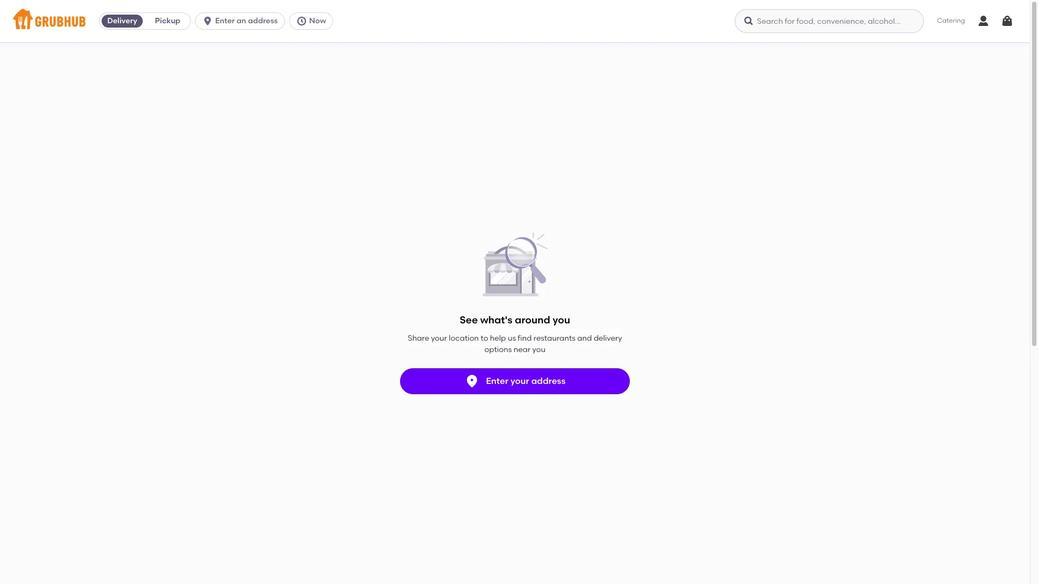 Task type: describe. For each thing, give the bounding box(es) containing it.
now
[[309, 16, 326, 25]]

catering
[[938, 17, 966, 25]]

see what's around you
[[460, 314, 571, 326]]

pickup
[[155, 16, 180, 25]]

and
[[578, 334, 592, 343]]

enter for enter an address
[[215, 16, 235, 25]]

restaurants
[[534, 334, 576, 343]]

find
[[518, 334, 532, 343]]

you inside share your location to help us find restaurants and delivery options near you
[[533, 345, 546, 354]]

to
[[481, 334, 488, 343]]

position icon image
[[465, 374, 480, 389]]

delivery button
[[100, 12, 145, 30]]

enter an address button
[[195, 12, 289, 30]]

now button
[[289, 12, 338, 30]]

main navigation navigation
[[0, 0, 1031, 42]]

near
[[514, 345, 531, 354]]

address for enter your address
[[532, 376, 566, 386]]

pickup button
[[145, 12, 190, 30]]

delivery
[[594, 334, 622, 343]]

an
[[237, 16, 246, 25]]

enter your address
[[486, 376, 566, 386]]

share
[[408, 334, 429, 343]]

share your location to help us find restaurants and delivery options near you
[[408, 334, 622, 354]]



Task type: vqa. For each thing, say whether or not it's contained in the screenshot.
Mayahuel's 40–55
no



Task type: locate. For each thing, give the bounding box(es) containing it.
1 vertical spatial enter
[[486, 376, 509, 386]]

help
[[490, 334, 506, 343]]

you
[[553, 314, 571, 326], [533, 345, 546, 354]]

enter
[[215, 16, 235, 25], [486, 376, 509, 386]]

enter inside button
[[215, 16, 235, 25]]

enter inside 'button'
[[486, 376, 509, 386]]

your right share
[[431, 334, 447, 343]]

address inside button
[[248, 16, 278, 25]]

0 horizontal spatial enter
[[215, 16, 235, 25]]

address for enter an address
[[248, 16, 278, 25]]

around
[[515, 314, 551, 326]]

svg image
[[1001, 15, 1014, 28]]

1 vertical spatial you
[[533, 345, 546, 354]]

delivery
[[107, 16, 137, 25]]

catering button
[[930, 9, 973, 33]]

address
[[248, 16, 278, 25], [532, 376, 566, 386]]

options
[[485, 345, 512, 354]]

0 horizontal spatial you
[[533, 345, 546, 354]]

0 vertical spatial your
[[431, 334, 447, 343]]

1 horizontal spatial enter
[[486, 376, 509, 386]]

0 vertical spatial address
[[248, 16, 278, 25]]

your inside share your location to help us find restaurants and delivery options near you
[[431, 334, 447, 343]]

you up restaurants
[[553, 314, 571, 326]]

1 horizontal spatial you
[[553, 314, 571, 326]]

address down restaurants
[[532, 376, 566, 386]]

enter for enter your address
[[486, 376, 509, 386]]

your for share
[[431, 334, 447, 343]]

0 vertical spatial you
[[553, 314, 571, 326]]

address right the an
[[248, 16, 278, 25]]

enter right the position icon
[[486, 376, 509, 386]]

you right near
[[533, 345, 546, 354]]

1 vertical spatial address
[[532, 376, 566, 386]]

svg image inside enter an address button
[[202, 16, 213, 27]]

your for enter
[[511, 376, 529, 386]]

location
[[449, 334, 479, 343]]

1 horizontal spatial address
[[532, 376, 566, 386]]

your
[[431, 334, 447, 343], [511, 376, 529, 386]]

address inside 'button'
[[532, 376, 566, 386]]

enter an address
[[215, 16, 278, 25]]

your inside 'button'
[[511, 376, 529, 386]]

your down near
[[511, 376, 529, 386]]

svg image inside now button
[[296, 16, 307, 27]]

1 vertical spatial your
[[511, 376, 529, 386]]

Search for food, convenience, alcohol... search field
[[735, 9, 925, 33]]

see
[[460, 314, 478, 326]]

enter your address button
[[400, 368, 630, 394]]

0 vertical spatial enter
[[215, 16, 235, 25]]

svg image
[[978, 15, 990, 28], [202, 16, 213, 27], [296, 16, 307, 27], [744, 16, 755, 27]]

what's
[[480, 314, 513, 326]]

1 horizontal spatial your
[[511, 376, 529, 386]]

0 horizontal spatial address
[[248, 16, 278, 25]]

0 horizontal spatial your
[[431, 334, 447, 343]]

enter left the an
[[215, 16, 235, 25]]

us
[[508, 334, 516, 343]]



